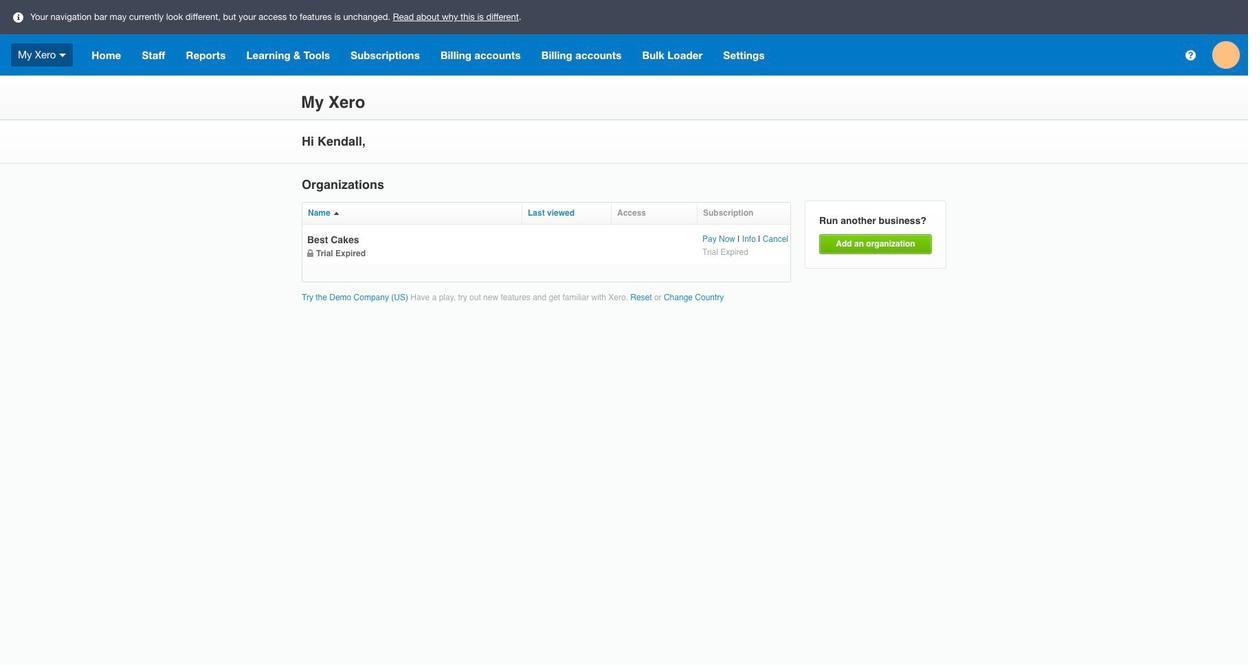 Task type: locate. For each thing, give the bounding box(es) containing it.
1 vertical spatial svg image
[[59, 53, 66, 57]]

1 horizontal spatial svg image
[[59, 53, 66, 57]]

banner
[[0, 0, 1248, 76]]

svg image
[[13, 13, 23, 23], [59, 53, 66, 57]]

0 vertical spatial svg image
[[13, 13, 23, 23]]



Task type: vqa. For each thing, say whether or not it's contained in the screenshot.
svg image to the right
yes



Task type: describe. For each thing, give the bounding box(es) containing it.
0 horizontal spatial svg image
[[13, 13, 23, 23]]

svg image
[[1185, 50, 1196, 60]]



